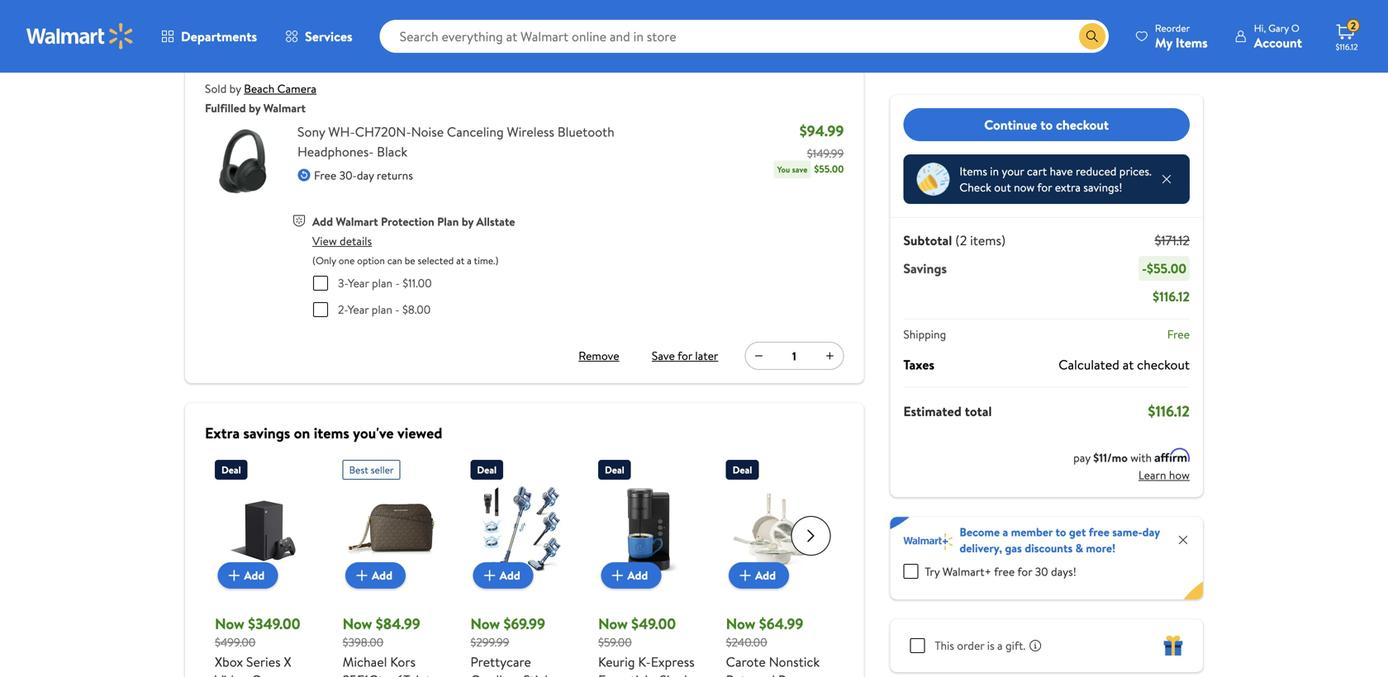 Task type: vqa. For each thing, say whether or not it's contained in the screenshot.
PICKUP
no



Task type: locate. For each thing, give the bounding box(es) containing it.
2 now from the left
[[343, 614, 372, 635]]

calculated at checkout
[[1059, 356, 1190, 374]]

0 vertical spatial save for later button
[[649, 38, 722, 65]]

allstate
[[476, 214, 515, 230]]

add button inside now $64.99 group
[[729, 563, 789, 589]]

pay $11/mo with
[[1073, 450, 1155, 466]]

plan
[[372, 275, 393, 291], [372, 302, 392, 318]]

learn more about gifting image
[[1029, 640, 1042, 653]]

add to cart image up $499.00
[[224, 566, 244, 586]]

day down "headphones-"
[[357, 167, 374, 183]]

0 vertical spatial walmart
[[263, 100, 306, 116]]

1 vertical spatial returns
[[377, 167, 413, 183]]

by down the beach
[[249, 100, 261, 116]]

1 horizontal spatial free
[[1089, 524, 1110, 540]]

$64.99
[[759, 614, 803, 635]]

now left $69.99
[[470, 614, 500, 635]]

a left time.) on the top left
[[467, 254, 472, 268]]

gift
[[316, 32, 333, 46]]

2 add to cart image from the left
[[352, 566, 372, 586]]

now inside now $69.99 $299.99 prettycare cordless stic
[[470, 614, 500, 635]]

deal inside now $64.99 group
[[733, 463, 752, 477]]

2 vertical spatial $116.12
[[1148, 401, 1190, 422]]

increase quantity homegym weight ring resistance training tone and exercise 10-pound, 12" x 12", current quantity 1 image
[[823, 45, 836, 58]]

4 add to cart image from the left
[[735, 566, 755, 586]]

Walmart Site-Wide search field
[[380, 20, 1109, 53]]

for inside 'banner'
[[1017, 564, 1032, 580]]

1 1 from the top
[[792, 44, 796, 60]]

$116.12
[[1336, 41, 1358, 52], [1153, 288, 1190, 306], [1148, 401, 1190, 422]]

by right "sold"
[[229, 81, 241, 97]]

to inside button
[[1040, 116, 1053, 134]]

add up $49.00
[[627, 568, 648, 584]]

2 save for later from the top
[[652, 348, 718, 364]]

free up services
[[314, 10, 336, 26]]

1 year from the top
[[348, 275, 369, 291]]

save for later for decrease quantity sony wh-ch720n-noise canceling wireless bluetooth headphones- black, current quantity 1 icon on the right of page the remove button
[[652, 348, 718, 364]]

1 save for later button from the top
[[649, 38, 722, 65]]

0 horizontal spatial by
[[229, 81, 241, 97]]

1 now from the left
[[215, 614, 244, 635]]

1 plan from the top
[[372, 275, 393, 291]]

to left get
[[1056, 524, 1066, 540]]

0 vertical spatial save
[[652, 43, 675, 59]]

now $49.00 $59.00 keurig k-express essentials, singl
[[598, 614, 695, 678]]

for left decrease quantity sony wh-ch720n-noise canceling wireless bluetooth headphones- black, current quantity 1 icon on the right of page
[[678, 348, 692, 364]]

$116.12 up 'affirm' icon
[[1148, 401, 1190, 422]]

walmart inside sold by beach camera fulfilled by walmart
[[263, 100, 306, 116]]

deal inside now $349.00 group
[[221, 463, 241, 477]]

0 vertical spatial plan
[[372, 275, 393, 291]]

banner
[[890, 517, 1203, 600]]

add inside now $69.99 group
[[500, 568, 520, 584]]

1 remove button from the top
[[573, 38, 625, 65]]

0 vertical spatial 1
[[792, 44, 796, 60]]

0 horizontal spatial free
[[994, 564, 1015, 580]]

add up the $84.99
[[372, 568, 392, 584]]

add for now $69.99
[[500, 568, 520, 584]]

plan down option
[[372, 275, 393, 291]]

1 for decrease quantity homegym weight ring resistance training tone and exercise 10-pound, 12" x 12", current quantity 1 icon
[[792, 44, 796, 60]]

free right get
[[1089, 524, 1110, 540]]

0 vertical spatial $55.00
[[814, 162, 844, 176]]

add button up $49.00
[[601, 563, 661, 589]]

day for 30-
[[357, 167, 374, 183]]

1 horizontal spatial walmart
[[336, 214, 378, 230]]

now up keurig
[[598, 614, 628, 635]]

add button for $349.00
[[218, 563, 278, 589]]

have
[[1050, 163, 1073, 179]]

add to cart image up '$240.00'
[[735, 566, 755, 586]]

1 add to cart image from the left
[[224, 566, 244, 586]]

3 add button from the left
[[473, 563, 534, 589]]

1 vertical spatial remove button
[[573, 343, 625, 369]]

1 vertical spatial $55.00
[[1147, 259, 1187, 278]]

protection
[[381, 214, 434, 230]]

add button up the $349.00 on the bottom left of the page
[[218, 563, 278, 589]]

2 vertical spatial day
[[1143, 524, 1160, 540]]

$299.99
[[470, 635, 509, 651]]

add to cart image inside now $349.00 group
[[224, 566, 244, 586]]

try walmart+ free for 30 days!
[[925, 564, 1076, 580]]

1 vertical spatial later
[[695, 348, 718, 364]]

add up the $349.00 on the bottom left of the page
[[244, 568, 265, 584]]

add up $64.99
[[755, 568, 776, 584]]

- for $11.00
[[395, 275, 400, 291]]

now $64.99 $240.00 carote nonstick pots and pan
[[726, 614, 820, 678]]

xbox
[[215, 653, 243, 671]]

and
[[754, 671, 775, 678]]

checkout right calculated
[[1137, 356, 1190, 374]]

decrease quantity sony wh-ch720n-noise canceling wireless bluetooth headphones- black, current quantity 1 image
[[752, 350, 765, 363]]

deal for now $49.00
[[605, 463, 624, 477]]

by right "plan"
[[462, 214, 474, 230]]

add to cart image inside now $64.99 group
[[735, 566, 755, 586]]

at right calculated
[[1123, 356, 1134, 374]]

1 vertical spatial day
[[357, 167, 374, 183]]

1 vertical spatial remove
[[579, 348, 619, 364]]

add for now $49.00
[[627, 568, 648, 584]]

can
[[387, 254, 402, 268]]

now $49.00 group
[[598, 454, 696, 678]]

deal inside now $49.00 group
[[605, 463, 624, 477]]

extra
[[205, 423, 240, 444]]

0 vertical spatial returns
[[377, 10, 413, 26]]

now inside the now $49.00 $59.00 keurig k-express essentials, singl
[[598, 614, 628, 635]]

2 plan from the top
[[372, 302, 392, 318]]

1 right decrease quantity sony wh-ch720n-noise canceling wireless bluetooth headphones- black, current quantity 1 icon on the right of page
[[792, 348, 796, 364]]

$55.00 down $171.12
[[1147, 259, 1187, 278]]

2 vertical spatial by
[[462, 214, 474, 230]]

3 now from the left
[[470, 614, 500, 635]]

2-year plan - $8.00
[[338, 302, 431, 318]]

to inside become a member to get free same-day delivery, gas discounts & more!
[[1056, 524, 1066, 540]]

1 horizontal spatial to
[[1056, 524, 1066, 540]]

$49.00
[[631, 614, 676, 635]]

90-
[[339, 10, 357, 26]]

1 returns from the top
[[377, 10, 413, 26]]

now up carote
[[726, 614, 756, 635]]

pots
[[726, 671, 751, 678]]

remove button for decrease quantity sony wh-ch720n-noise canceling wireless bluetooth headphones- black, current quantity 1 icon on the right of page
[[573, 343, 625, 369]]

your
[[1002, 163, 1024, 179]]

0 horizontal spatial to
[[1040, 116, 1053, 134]]

now
[[1014, 179, 1035, 195]]

express
[[651, 653, 695, 671]]

ch720n-
[[355, 123, 411, 141]]

save for later button for decrease quantity sony wh-ch720n-noise canceling wireless bluetooth headphones- black, current quantity 1 icon on the right of page the remove button
[[649, 343, 722, 369]]

1 vertical spatial free
[[314, 167, 336, 183]]

year for 2-
[[348, 302, 369, 318]]

0 horizontal spatial checkout
[[1056, 116, 1109, 134]]

beach
[[244, 81, 275, 97]]

2 save from the top
[[652, 348, 675, 364]]

save for later left decrease quantity homegym weight ring resistance training tone and exercise 10-pound, 12" x 12", current quantity 1 icon
[[652, 43, 718, 59]]

walmart down beach camera link
[[263, 100, 306, 116]]

for left the 30
[[1017, 564, 1032, 580]]

4 deal from the left
[[733, 463, 752, 477]]

0 vertical spatial later
[[695, 43, 718, 59]]

remove button
[[573, 38, 625, 65], [573, 343, 625, 369]]

add button inside now $84.99 group
[[345, 563, 406, 589]]

1 vertical spatial free
[[994, 564, 1015, 580]]

3 deal from the left
[[605, 463, 624, 477]]

affirm image
[[1155, 448, 1190, 462]]

check
[[960, 179, 991, 195]]

0 vertical spatial a
[[467, 254, 472, 268]]

taxes
[[903, 356, 935, 374]]

1 save for later from the top
[[652, 43, 718, 59]]

35f1gtvc6t
[[343, 671, 410, 678]]

my
[[1155, 33, 1173, 52]]

2 deal from the left
[[477, 463, 497, 477]]

a
[[467, 254, 472, 268], [1003, 524, 1008, 540], [997, 638, 1003, 654]]

1 vertical spatial 1
[[792, 348, 796, 364]]

subtotal (2 items)
[[903, 231, 1006, 250]]

later left decrease quantity homegym weight ring resistance training tone and exercise 10-pound, 12" x 12", current quantity 1 icon
[[695, 43, 718, 59]]

add to cart image up $299.99
[[480, 566, 500, 586]]

0 vertical spatial day
[[357, 10, 374, 26]]

1 vertical spatial by
[[249, 100, 261, 116]]

deal inside now $69.99 group
[[477, 463, 497, 477]]

now
[[215, 614, 244, 635], [343, 614, 372, 635], [470, 614, 500, 635], [598, 614, 628, 635], [726, 614, 756, 635]]

returns right 90-
[[377, 10, 413, 26]]

2
[[1351, 19, 1356, 33]]

add to cart image
[[224, 566, 244, 586], [352, 566, 372, 586], [480, 566, 500, 586], [735, 566, 755, 586]]

add to cart image for $64.99
[[735, 566, 755, 586]]

0 vertical spatial save for later
[[652, 43, 718, 59]]

3-Year plan - $11.00 checkbox
[[313, 276, 328, 291]]

walmart
[[263, 100, 306, 116], [336, 214, 378, 230]]

checkout up reduced
[[1056, 116, 1109, 134]]

2 year from the top
[[348, 302, 369, 318]]

1 vertical spatial plan
[[372, 302, 392, 318]]

savings!
[[1084, 179, 1122, 195]]

Try Walmart+ free for 30 days! checkbox
[[903, 564, 918, 579]]

1 add button from the left
[[218, 563, 278, 589]]

1 vertical spatial a
[[1003, 524, 1008, 540]]

reduced
[[1076, 163, 1117, 179]]

1 vertical spatial items
[[960, 163, 987, 179]]

checkout inside continue to checkout button
[[1056, 116, 1109, 134]]

for inside items in your cart have reduced prices. check out now for extra savings!
[[1037, 179, 1052, 195]]

1 save from the top
[[652, 43, 675, 59]]

2 remove from the top
[[579, 348, 619, 364]]

day left close walmart plus section image
[[1143, 524, 1160, 540]]

1 right decrease quantity homegym weight ring resistance training tone and exercise 10-pound, 12" x 12", current quantity 1 icon
[[792, 44, 796, 60]]

1 vertical spatial save for later
[[652, 348, 718, 364]]

add to cart image inside now $69.99 group
[[480, 566, 500, 586]]

add inside now $349.00 group
[[244, 568, 265, 584]]

add button inside now $69.99 group
[[473, 563, 534, 589]]

1 deal from the left
[[221, 463, 241, 477]]

walmart up details
[[336, 214, 378, 230]]

time.)
[[474, 254, 499, 268]]

now $349.00 $499.00 xbox series x video gam
[[215, 614, 300, 678]]

0 horizontal spatial $55.00
[[814, 162, 844, 176]]

continue
[[984, 116, 1037, 134]]

add button up $64.99
[[729, 563, 789, 589]]

$116.12 down -$55.00
[[1153, 288, 1190, 306]]

0 vertical spatial remove button
[[573, 38, 625, 65]]

$55.00 down $149.99
[[814, 162, 844, 176]]

save for later button for decrease quantity homegym weight ring resistance training tone and exercise 10-pound, 12" x 12", current quantity 1 icon the remove button
[[649, 38, 722, 65]]

banner containing become a member to get free same-day delivery, gas discounts & more!
[[890, 517, 1203, 600]]

0 horizontal spatial walmart
[[263, 100, 306, 116]]

you
[[777, 164, 790, 175]]

1 vertical spatial year
[[348, 302, 369, 318]]

now inside now $349.00 $499.00 xbox series x video gam
[[215, 614, 244, 635]]

reorder
[[1155, 21, 1190, 35]]

now up michael
[[343, 614, 372, 635]]

delivery,
[[960, 540, 1002, 557]]

add button up $69.99
[[473, 563, 534, 589]]

later left decrease quantity sony wh-ch720n-noise canceling wireless bluetooth headphones- black, current quantity 1 icon on the right of page
[[695, 348, 718, 364]]

returns
[[377, 10, 413, 26], [377, 167, 413, 183]]

hi, gary o account
[[1254, 21, 1302, 52]]

best seller
[[349, 463, 394, 477]]

reduced price image
[[917, 163, 950, 196]]

now $69.99 group
[[470, 454, 568, 678]]

$94.99
[[800, 121, 844, 141]]

add to cart image inside now $84.99 group
[[352, 566, 372, 586]]

0 vertical spatial to
[[1040, 116, 1053, 134]]

out
[[994, 179, 1011, 195]]

deal for now $349.00
[[221, 463, 241, 477]]

at right the selected
[[456, 254, 465, 268]]

year
[[348, 275, 369, 291], [348, 302, 369, 318]]

canceling
[[447, 123, 504, 141]]

3 add to cart image from the left
[[480, 566, 500, 586]]

0 vertical spatial checkout
[[1056, 116, 1109, 134]]

walmart image
[[26, 23, 134, 50]]

now for now $349.00
[[215, 614, 244, 635]]

2 1 from the top
[[792, 348, 796, 364]]

2-
[[338, 302, 348, 318]]

5 now from the left
[[726, 614, 756, 635]]

5 add button from the left
[[729, 563, 789, 589]]

remove button for decrease quantity homegym weight ring resistance training tone and exercise 10-pound, 12" x 12", current quantity 1 icon
[[573, 38, 625, 65]]

later for decrease quantity homegym weight ring resistance training tone and exercise 10-pound, 12" x 12", current quantity 1 icon
[[695, 43, 718, 59]]

0 horizontal spatial at
[[456, 254, 465, 268]]

0 vertical spatial free
[[314, 10, 336, 26]]

now for now $49.00
[[598, 614, 628, 635]]

add up view
[[312, 214, 333, 230]]

2 add button from the left
[[345, 563, 406, 589]]

4 now from the left
[[598, 614, 628, 635]]

save
[[792, 164, 808, 175]]

2 returns from the top
[[377, 167, 413, 183]]

0 vertical spatial items
[[1176, 33, 1208, 52]]

a inside become a member to get free same-day delivery, gas discounts & more!
[[1003, 524, 1008, 540]]

1 horizontal spatial checkout
[[1137, 356, 1190, 374]]

1 horizontal spatial by
[[249, 100, 261, 116]]

add button
[[218, 563, 278, 589], [345, 563, 406, 589], [473, 563, 534, 589], [601, 563, 661, 589], [729, 563, 789, 589]]

now inside now $84.99 $398.00 michael kors 35f1gtvc6t je
[[343, 614, 372, 635]]

hi,
[[1254, 21, 1266, 35]]

add inside now $64.99 group
[[755, 568, 776, 584]]

0 horizontal spatial items
[[960, 163, 987, 179]]

1 vertical spatial save
[[652, 348, 675, 364]]

0 vertical spatial free
[[1089, 524, 1110, 540]]

add button for $49.00
[[601, 563, 661, 589]]

a right become
[[1003, 524, 1008, 540]]

add button inside now $349.00 group
[[218, 563, 278, 589]]

sony wh-ch720n-noise canceling wireless bluetooth headphones- black, with add-on services, 1 in cart image
[[205, 122, 284, 201]]

account
[[1254, 33, 1302, 52]]

add to cart image up $398.00
[[352, 566, 372, 586]]

free down gas
[[994, 564, 1015, 580]]

0 vertical spatial remove
[[579, 43, 619, 59]]

0 vertical spatial at
[[456, 254, 465, 268]]

1 horizontal spatial at
[[1123, 356, 1134, 374]]

save for decrease quantity homegym weight ring resistance training tone and exercise 10-pound, 12" x 12", current quantity 1 icon the remove button
[[652, 43, 675, 59]]

save for later left decrease quantity sony wh-ch720n-noise canceling wireless bluetooth headphones- black, current quantity 1 icon on the right of page
[[652, 348, 718, 364]]

2 vertical spatial a
[[997, 638, 1003, 654]]

free up calculated at checkout
[[1167, 326, 1190, 343]]

now for now $84.99
[[343, 614, 372, 635]]

day up eligible
[[357, 10, 374, 26]]

remove
[[579, 43, 619, 59], [579, 348, 619, 364]]

items left in
[[960, 163, 987, 179]]

now inside now $64.99 $240.00 carote nonstick pots and pan
[[726, 614, 756, 635]]

items right "my"
[[1176, 33, 1208, 52]]

a right is on the bottom of page
[[997, 638, 1003, 654]]

for right now
[[1037, 179, 1052, 195]]

add button up the $84.99
[[345, 563, 406, 589]]

plan for $8.00
[[372, 302, 392, 318]]

2 horizontal spatial by
[[462, 214, 474, 230]]

same-
[[1112, 524, 1143, 540]]

checkout for calculated at checkout
[[1137, 356, 1190, 374]]

save for later button left decrease quantity sony wh-ch720n-noise canceling wireless bluetooth headphones- black, current quantity 1 icon on the right of page
[[649, 343, 722, 369]]

2 later from the top
[[695, 348, 718, 364]]

4 add button from the left
[[601, 563, 661, 589]]

$240.00
[[726, 635, 767, 651]]

add inside now $49.00 group
[[627, 568, 648, 584]]

items
[[314, 423, 349, 444]]

year down one
[[348, 275, 369, 291]]

1 horizontal spatial items
[[1176, 33, 1208, 52]]

$349.00
[[248, 614, 300, 635]]

later for decrease quantity sony wh-ch720n-noise canceling wireless bluetooth headphones- black, current quantity 1 icon on the right of page
[[695, 348, 718, 364]]

now $349.00 group
[[215, 454, 313, 678]]

now up xbox
[[215, 614, 244, 635]]

save for later button left decrease quantity homegym weight ring resistance training tone and exercise 10-pound, 12" x 12", current quantity 1 icon
[[649, 38, 722, 65]]

free left 30-
[[314, 167, 336, 183]]

eligible
[[335, 32, 366, 46]]

1 remove from the top
[[579, 43, 619, 59]]

year down "3-"
[[348, 302, 369, 318]]

1 vertical spatial to
[[1056, 524, 1066, 540]]

0 vertical spatial year
[[348, 275, 369, 291]]

to
[[1040, 116, 1053, 134], [1056, 524, 1066, 540]]

add inside now $84.99 group
[[372, 568, 392, 584]]

more!
[[1086, 540, 1116, 557]]

add up $69.99
[[500, 568, 520, 584]]

1 later from the top
[[695, 43, 718, 59]]

$116.12 down 2
[[1336, 41, 1358, 52]]

departments button
[[147, 17, 271, 56]]

to right continue
[[1040, 116, 1053, 134]]

add button inside now $49.00 group
[[601, 563, 661, 589]]

returns down black
[[377, 167, 413, 183]]

plan down 3-year plan - $11.00
[[372, 302, 392, 318]]

1 vertical spatial save for later button
[[649, 343, 722, 369]]

plan
[[437, 214, 459, 230]]

add
[[312, 214, 333, 230], [244, 568, 265, 584], [372, 568, 392, 584], [500, 568, 520, 584], [627, 568, 648, 584], [755, 568, 776, 584]]

member
[[1011, 524, 1053, 540]]

1 vertical spatial checkout
[[1137, 356, 1190, 374]]

2 save for later button from the top
[[649, 343, 722, 369]]

2 remove button from the top
[[573, 343, 625, 369]]

3-year plan - $11.00
[[338, 275, 432, 291]]

Search search field
[[380, 20, 1109, 53]]

add button for $84.99
[[345, 563, 406, 589]]

returns for free 30-day returns
[[377, 167, 413, 183]]



Task type: describe. For each thing, give the bounding box(es) containing it.
save for decrease quantity sony wh-ch720n-noise canceling wireless bluetooth headphones- black, current quantity 1 icon on the right of page the remove button
[[652, 348, 675, 364]]

- for $8.00
[[395, 302, 400, 318]]

$149.99
[[807, 145, 844, 162]]

add for now $84.99
[[372, 568, 392, 584]]

items inside items in your cart have reduced prices. check out now for extra savings!
[[960, 163, 987, 179]]

savings
[[243, 423, 290, 444]]

add walmart protection plan by allstate
[[312, 214, 515, 230]]

prettycare
[[470, 653, 531, 671]]

2-Year plan - $8.00 checkbox
[[313, 302, 328, 317]]

black
[[377, 143, 407, 161]]

add button for $64.99
[[729, 563, 789, 589]]

become
[[960, 524, 1000, 540]]

increase quantity sony wh-ch720n-noise canceling wireless bluetooth headphones- black, current quantity 1 image
[[823, 350, 836, 363]]

add button for $69.99
[[473, 563, 534, 589]]

be
[[405, 254, 415, 268]]

returns for free 90-day returns
[[377, 10, 413, 26]]

decrease quantity homegym weight ring resistance training tone and exercise 10-pound, 12" x 12", current quantity 1 image
[[752, 45, 765, 58]]

sony wh-ch720n-noise canceling wireless bluetooth headphones- black link
[[297, 122, 643, 162]]

viewed
[[397, 423, 442, 444]]

on
[[294, 423, 310, 444]]

pay
[[1073, 450, 1091, 466]]

view
[[312, 233, 337, 249]]

michael
[[343, 653, 387, 671]]

$69.99
[[504, 614, 545, 635]]

keurig
[[598, 653, 635, 671]]

day inside become a member to get free same-day delivery, gas discounts & more!
[[1143, 524, 1160, 540]]

deal for now $64.99
[[733, 463, 752, 477]]

checkout for continue to checkout
[[1056, 116, 1109, 134]]

extra
[[1055, 179, 1081, 195]]

view details (only one option can be selected at a time.)
[[312, 233, 499, 268]]

continue to checkout button
[[903, 108, 1190, 141]]

(2
[[955, 231, 967, 250]]

cart
[[1027, 163, 1047, 179]]

1 vertical spatial walmart
[[336, 214, 378, 230]]

walmart plus image
[[903, 534, 953, 550]]

free for free 30-day returns
[[314, 167, 336, 183]]

$171.12
[[1155, 231, 1190, 250]]

1 for decrease quantity sony wh-ch720n-noise canceling wireless bluetooth headphones- black, current quantity 1 icon on the right of page
[[792, 348, 796, 364]]

0 vertical spatial by
[[229, 81, 241, 97]]

seller
[[371, 463, 394, 477]]

2 vertical spatial free
[[1167, 326, 1190, 343]]

deal for now $69.99
[[477, 463, 497, 477]]

services button
[[271, 17, 367, 56]]

gifting image
[[1163, 636, 1183, 656]]

now for now $69.99
[[470, 614, 500, 635]]

essentials,
[[598, 671, 657, 678]]

remove for decrease quantity sony wh-ch720n-noise canceling wireless bluetooth headphones- black, current quantity 1 icon on the right of page the remove button
[[579, 348, 619, 364]]

day for 90-
[[357, 10, 374, 26]]

at inside view details (only one option can be selected at a time.)
[[456, 254, 465, 268]]

add to cart image for $349.00
[[224, 566, 244, 586]]

discounts
[[1025, 540, 1073, 557]]

wh-
[[328, 123, 355, 141]]

learn how
[[1139, 467, 1190, 483]]

estimated total
[[903, 402, 992, 421]]

close walmart plus section image
[[1177, 534, 1190, 547]]

shipping
[[903, 326, 946, 343]]

wireless
[[507, 123, 554, 141]]

remove for decrease quantity homegym weight ring resistance training tone and exercise 10-pound, 12" x 12", current quantity 1 icon the remove button
[[579, 43, 619, 59]]

days!
[[1051, 564, 1076, 580]]

carote
[[726, 653, 766, 671]]

$11.00
[[403, 275, 432, 291]]

now $84.99 $398.00 michael kors 35f1gtvc6t je
[[343, 614, 436, 678]]

now for now $64.99
[[726, 614, 756, 635]]

this
[[935, 638, 954, 654]]

items inside reorder my items
[[1176, 33, 1208, 52]]

search icon image
[[1086, 30, 1099, 43]]

sold
[[205, 81, 227, 97]]

estimated
[[903, 402, 962, 421]]

this order is a gift.
[[935, 638, 1026, 654]]

selected
[[418, 254, 454, 268]]

order
[[957, 638, 984, 654]]

sony
[[297, 123, 325, 141]]

$59.00
[[598, 635, 632, 651]]

gifteligibleicon image
[[297, 33, 309, 45]]

video
[[215, 671, 248, 678]]

services
[[305, 27, 353, 45]]

try
[[925, 564, 940, 580]]

now $69.99 $299.99 prettycare cordless stic
[[470, 614, 566, 678]]

walmart+
[[943, 564, 992, 580]]

plan for $11.00
[[372, 275, 393, 291]]

&
[[1076, 540, 1083, 557]]

now $64.99 group
[[726, 454, 824, 678]]

gary
[[1269, 21, 1289, 35]]

savings
[[903, 259, 947, 278]]

next slide for horizontalscrollerrecommendations list image
[[791, 516, 831, 556]]

a inside view details (only one option can be selected at a time.)
[[467, 254, 472, 268]]

-$55.00
[[1142, 259, 1187, 278]]

1 horizontal spatial $55.00
[[1147, 259, 1187, 278]]

fulfilled
[[205, 100, 246, 116]]

3-
[[338, 275, 348, 291]]

reorder my items
[[1155, 21, 1208, 52]]

details
[[340, 233, 372, 249]]

series
[[246, 653, 281, 671]]

30-
[[339, 167, 357, 183]]

beach camera link
[[244, 81, 316, 97]]

for left decrease quantity homegym weight ring resistance training tone and exercise 10-pound, 12" x 12", current quantity 1 icon
[[678, 43, 692, 59]]

get
[[1069, 524, 1086, 540]]

learn
[[1139, 467, 1166, 483]]

view details button
[[312, 233, 372, 249]]

sony wh-ch720n-noise canceling wireless bluetooth headphones- black
[[297, 123, 615, 161]]

you've
[[353, 423, 394, 444]]

add to cart image for $84.99
[[352, 566, 372, 586]]

gift.
[[1006, 638, 1026, 654]]

year for 3-
[[348, 275, 369, 291]]

free for free 90-day returns
[[314, 10, 336, 26]]

add for now $349.00
[[244, 568, 265, 584]]

$55.00 inside "$94.99 $149.99 you save $55.00"
[[814, 162, 844, 176]]

save for later for decrease quantity homegym weight ring resistance training tone and exercise 10-pound, 12" x 12", current quantity 1 icon the remove button
[[652, 43, 718, 59]]

add for now $64.99
[[755, 568, 776, 584]]

1 vertical spatial at
[[1123, 356, 1134, 374]]

add to cart image
[[608, 566, 627, 586]]

0 vertical spatial $116.12
[[1336, 41, 1358, 52]]

now $84.99 group
[[343, 454, 441, 678]]

1 vertical spatial $116.12
[[1153, 288, 1190, 306]]

sold by beach camera fulfilled by walmart
[[205, 81, 316, 116]]

free inside become a member to get free same-day delivery, gas discounts & more!
[[1089, 524, 1110, 540]]

$499.00
[[215, 635, 256, 651]]

x
[[284, 653, 291, 671]]

close nudge image
[[1160, 173, 1173, 186]]

free 30-day returns
[[314, 167, 413, 183]]

This order is a gift. checkbox
[[910, 639, 925, 654]]

noise
[[411, 123, 444, 141]]

how
[[1169, 467, 1190, 483]]

o
[[1291, 21, 1300, 35]]

add to cart image for $69.99
[[480, 566, 500, 586]]

with
[[1131, 450, 1152, 466]]



